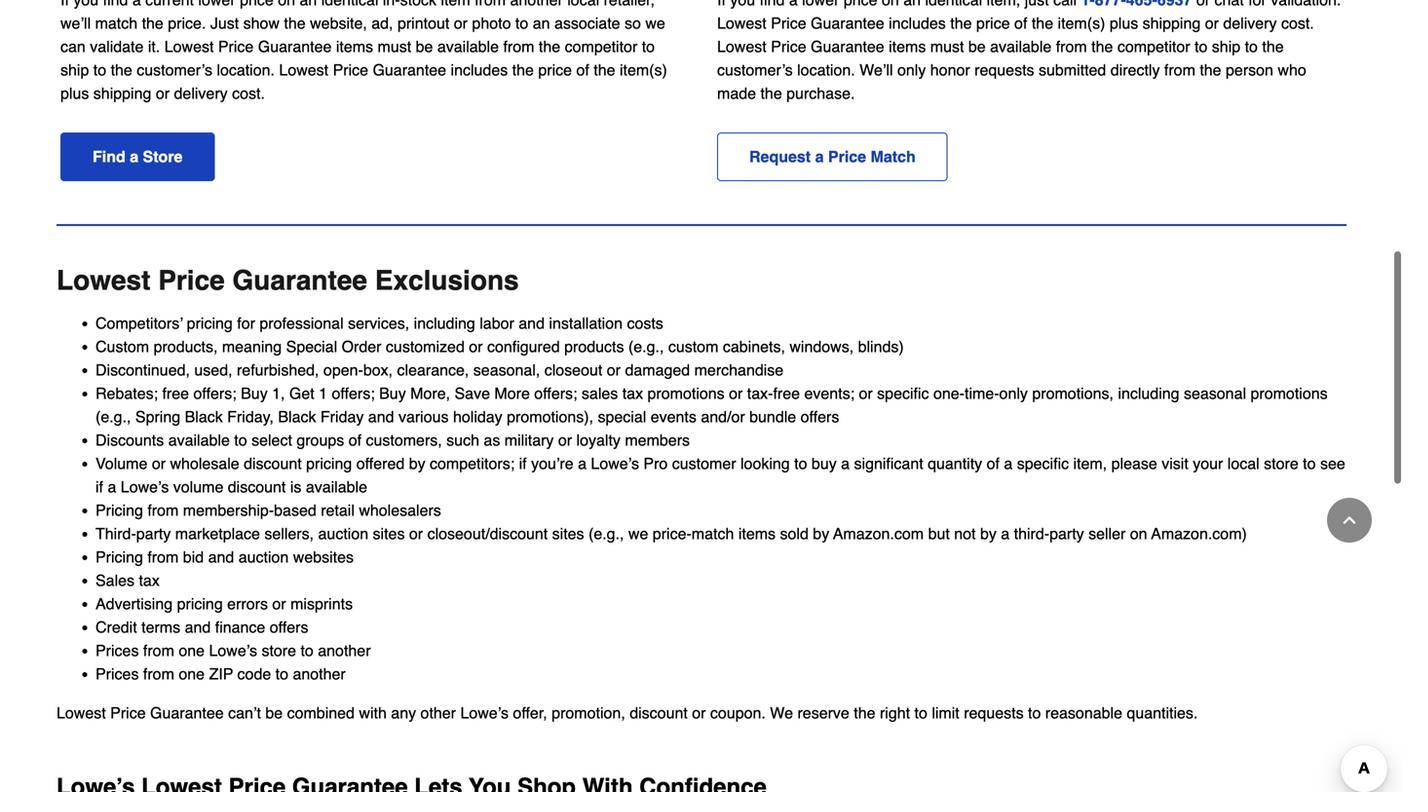 Task type: locate. For each thing, give the bounding box(es) containing it.
pricing up the third-
[[96, 501, 143, 519]]

one down terms
[[179, 642, 205, 660]]

1 location. from the left
[[797, 61, 855, 79]]

or
[[1197, 0, 1211, 9], [1205, 14, 1219, 32], [454, 14, 468, 32], [156, 84, 170, 102], [469, 338, 483, 356], [607, 361, 621, 379], [729, 384, 743, 402], [859, 384, 873, 402], [558, 431, 572, 449], [152, 455, 166, 473], [409, 525, 423, 543], [272, 595, 286, 613], [692, 704, 706, 722]]

pricing up products,
[[187, 314, 233, 332]]

be right the can't
[[265, 704, 283, 722]]

1 vertical spatial plus
[[60, 84, 89, 102]]

we'll
[[60, 14, 91, 32]]

see
[[1321, 455, 1346, 473]]

0 horizontal spatial free
[[162, 384, 189, 402]]

1 horizontal spatial only
[[1000, 384, 1028, 402]]

stock
[[400, 0, 437, 9]]

pricing up terms
[[177, 595, 223, 613]]

1 vertical spatial price
[[977, 14, 1010, 32]]

based
[[274, 501, 317, 519]]

lowest
[[717, 14, 767, 32], [717, 37, 767, 55], [164, 37, 214, 56], [279, 61, 329, 79], [57, 265, 151, 296], [57, 704, 106, 722]]

cost. inside if you find a current lower price on an identical in-stock item from another local retailer, we'll match the price. just show the website, ad, printout or photo to an associate so we can validate it. lowest price guarantee items must be available from the competitor to ship to the customer's location. lowest price guarantee includes the price of the item(s) plus shipping or delivery cost.
[[232, 84, 265, 102]]

items
[[889, 37, 926, 55], [336, 37, 373, 56], [739, 525, 776, 543]]

item(s) down so
[[620, 61, 667, 79]]

0 vertical spatial price
[[240, 0, 274, 9]]

be inside if you find a current lower price on an identical in-stock item from another local retailer, we'll match the price. just show the website, ad, printout or photo to an associate so we can validate it. lowest price guarantee items must be available from the competitor to ship to the customer's location. lowest price guarantee includes the price of the item(s) plus shipping or delivery cost.
[[416, 37, 433, 56]]

match down customer at the bottom of the page
[[692, 525, 734, 543]]

on inside if you find a current lower price on an identical in-stock item from another local retailer, we'll match the price. just show the website, ad, printout or photo to an associate so we can validate it. lowest price guarantee items must be available from the competitor to ship to the customer's location. lowest price guarantee includes the price of the item(s) plus shipping or delivery cost.
[[278, 0, 295, 9]]

1 horizontal spatial for
[[1249, 0, 1267, 9]]

we right so
[[646, 14, 665, 32]]

customer's down it. at the left top
[[137, 61, 212, 79]]

match
[[95, 14, 138, 32], [692, 525, 734, 543]]

special
[[286, 338, 337, 356]]

pricing down groups
[[306, 455, 352, 473]]

0 horizontal spatial item(s)
[[620, 61, 667, 79]]

(e.g., left price- on the bottom left of the page
[[589, 525, 624, 543]]

and right terms
[[185, 618, 211, 636]]

find
[[93, 148, 126, 166]]

honor
[[931, 61, 970, 79]]

0 horizontal spatial cost.
[[232, 84, 265, 102]]

match inside competitors' pricing for professional services, including labor and installation costs custom products, meaning special order customized or configured products (e.g., custom cabinets, windows, blinds) discontinued, used, refurbished, open-box, clearance, seasonal, closeout or damaged merchandise rebates; free offers; buy 1, get 1 offers; buy more, save more offers; sales tax promotions or tax-free events; or specific one-time-only promotions, including seasonal promotions (e.g., spring black friday, black friday and various holiday promotions)​, special events and/or bundle offers discounts available to select groups of customers, such as military or loyalty members volume or wholesale discount pricing offered by competitors; if you're a lowe's pro customer looking to buy a significant quantity of a specific item, please visit your local store to see if a lowe's volume discount is available pricing from membership-based retail wholesalers third-party marketplace sellers, auction sites or closeout/discount sites (e.g., we price-match items sold by amazon.com but not by a third-party seller on amazon.com) pricing from bid and auction websites sales tax advertising pricing errors or misprints credit terms and finance offers prices from one lowe's store to another prices from one zip code to another
[[692, 525, 734, 543]]

1 horizontal spatial ship
[[1212, 37, 1241, 55]]

another
[[510, 0, 563, 9], [318, 642, 371, 660], [293, 665, 346, 683]]

a right request at the top right of page
[[815, 147, 824, 166]]

0 horizontal spatial local
[[568, 0, 600, 9]]

items left sold
[[739, 525, 776, 543]]

items inside if you find a current lower price on an identical in-stock item from another local retailer, we'll match the price. just show the website, ad, printout or photo to an associate so we can validate it. lowest price guarantee items must be available from the competitor to ship to the customer's location. lowest price guarantee includes the price of the item(s) plus shipping or delivery cost.
[[336, 37, 373, 56]]

offer,
[[513, 704, 548, 722]]

by right sold
[[813, 525, 830, 543]]

1 horizontal spatial local
[[1228, 455, 1260, 473]]

one left zip
[[179, 665, 205, 683]]

available inside or chat for validation.​ lowest price guarantee includes the price of the item(s) plus shipping or delivery cost. lowest price guarantee items must be available from the competitor to ship to the customer's location. we'll only honor requests submitted directly from the person who made the purchase.
[[990, 37, 1052, 55]]

2 location. from the left
[[217, 61, 275, 79]]

credit
[[96, 618, 137, 636]]

used,
[[194, 361, 232, 379]]

only inside or chat for validation.​ lowest price guarantee includes the price of the item(s) plus shipping or delivery cost. lowest price guarantee items must be available from the competitor to ship to the customer's location. we'll only honor requests submitted directly from the person who made the purchase.
[[898, 61, 926, 79]]

free up spring
[[162, 384, 189, 402]]

0 vertical spatial cost.
[[1282, 14, 1315, 32]]

or down 'item' at the left of the page
[[454, 14, 468, 32]]

1 horizontal spatial tax
[[623, 384, 643, 402]]

ad,
[[372, 14, 393, 32]]

0 horizontal spatial match
[[95, 14, 138, 32]]

must down ad,
[[378, 37, 411, 56]]

ship up person
[[1212, 37, 1241, 55]]

free
[[162, 384, 189, 402], [773, 384, 800, 402]]

promotions right the 'seasonal' on the right of the page
[[1251, 384, 1328, 402]]

1 customer's from the left
[[717, 61, 793, 79]]

match down the find
[[95, 14, 138, 32]]

an left associate
[[533, 14, 550, 32]]

competitor down associate
[[565, 37, 638, 56]]

2 pricing from the top
[[96, 548, 143, 566]]

lowe's down finance
[[209, 642, 257, 660]]

we inside if you find a current lower price on an identical in-stock item from another local retailer, we'll match the price. just show the website, ad, printout or photo to an associate so we can validate it. lowest price guarantee items must be available from the competitor to ship to the customer's location. lowest price guarantee includes the price of the item(s) plus shipping or delivery cost.
[[646, 14, 665, 32]]

available up submitted
[[990, 37, 1052, 55]]

(e.g., down costs
[[629, 338, 664, 356]]

1 vertical spatial ship
[[60, 61, 89, 79]]

1 prices from the top
[[96, 642, 139, 660]]

0 vertical spatial offers
[[801, 408, 840, 426]]

0 vertical spatial we
[[646, 14, 665, 32]]

1 horizontal spatial black
[[278, 408, 316, 426]]

0 horizontal spatial must
[[378, 37, 411, 56]]

0 vertical spatial an
[[300, 0, 317, 9]]

competitors'
[[96, 314, 183, 332]]

by right not
[[980, 525, 997, 543]]

for inside competitors' pricing for professional services, including labor and installation costs custom products, meaning special order customized or configured products (e.g., custom cabinets, windows, blinds) discontinued, used, refurbished, open-box, clearance, seasonal, closeout or damaged merchandise rebates; free offers; buy 1, get 1 offers; buy more, save more offers; sales tax promotions or tax-free events; or specific one-time-only promotions, including seasonal promotions (e.g., spring black friday, black friday and various holiday promotions)​, special events and/or bundle offers discounts available to select groups of customers, such as military or loyalty members volume or wholesale discount pricing offered by competitors; if you're a lowe's pro customer looking to buy a significant quantity of a specific item, please visit your local store to see if a lowe's volume discount is available pricing from membership-based retail wholesalers third-party marketplace sellers, auction sites or closeout/discount sites (e.g., we price-match items sold by amazon.com but not by a third-party seller on amazon.com) pricing from bid and auction websites sales tax advertising pricing errors or misprints credit terms and finance offers prices from one lowe's store to another prices from one zip code to another
[[237, 314, 255, 332]]

1 horizontal spatial cost.
[[1282, 14, 1315, 32]]

1 horizontal spatial be
[[416, 37, 433, 56]]

prices
[[96, 642, 139, 660], [96, 665, 139, 683]]

1 vertical spatial specific
[[1017, 455, 1069, 473]]

request
[[750, 147, 811, 166]]

free up bundle
[[773, 384, 800, 402]]

2 competitor from the left
[[565, 37, 638, 56]]

another inside if you find a current lower price on an identical in-stock item from another local retailer, we'll match the price. just show the website, ad, printout or photo to an associate so we can validate it. lowest price guarantee items must be available from the competitor to ship to the customer's location. lowest price guarantee includes the price of the item(s) plus shipping or delivery cost.
[[510, 0, 563, 9]]

1 horizontal spatial shipping
[[1143, 14, 1201, 32]]

another down misprints
[[318, 642, 371, 660]]

available down photo
[[437, 37, 499, 56]]

for right chat
[[1249, 0, 1267, 9]]

if
[[519, 455, 527, 473], [96, 478, 103, 496]]

1 horizontal spatial store
[[1264, 455, 1299, 473]]

it.
[[148, 37, 160, 56]]

local up associate
[[568, 0, 600, 9]]

tax up special
[[623, 384, 643, 402]]

2 must from the left
[[378, 37, 411, 56]]

offers down misprints
[[270, 618, 308, 636]]

cost. down show
[[232, 84, 265, 102]]

0 vertical spatial tax
[[623, 384, 643, 402]]

item(s) up submitted
[[1058, 14, 1106, 32]]

a left the third-
[[1001, 525, 1010, 543]]

or down merchandise
[[729, 384, 743, 402]]

discontinued,
[[96, 361, 190, 379]]

damaged
[[625, 361, 690, 379]]

0 horizontal spatial tax
[[139, 572, 160, 590]]

custom
[[668, 338, 719, 356]]

or down labor
[[469, 338, 483, 356]]

1 horizontal spatial if
[[519, 455, 527, 473]]

offers; up promotions)​,
[[534, 384, 577, 402]]

1 vertical spatial tax
[[139, 572, 160, 590]]

an up website,
[[300, 0, 317, 9]]

2 customer's from the left
[[137, 61, 212, 79]]

2 black from the left
[[278, 408, 316, 426]]

0 vertical spatial for
[[1249, 0, 1267, 9]]

on up show
[[278, 0, 295, 9]]

1 horizontal spatial match
[[692, 525, 734, 543]]

tax up advertising
[[139, 572, 160, 590]]

or chat for validation.​ lowest price guarantee includes the price of the item(s) plus shipping or delivery cost. lowest price guarantee items must be available from the competitor to ship to the customer's location. we'll only honor requests submitted directly from the person who made the purchase.
[[717, 0, 1342, 102]]

ship down can
[[60, 61, 89, 79]]

1 horizontal spatial customer's
[[717, 61, 793, 79]]

promotions
[[648, 384, 725, 402], [1251, 384, 1328, 402]]

1 vertical spatial an
[[533, 14, 550, 32]]

0 horizontal spatial by
[[409, 455, 426, 473]]

discount right promotion,
[[630, 704, 688, 722]]

professional
[[260, 314, 344, 332]]

0 horizontal spatial location.
[[217, 61, 275, 79]]

including up customized in the top left of the page
[[414, 314, 475, 332]]

0 vertical spatial item(s)
[[1058, 14, 1106, 32]]

by down customers,
[[409, 455, 426, 473]]

black
[[185, 408, 223, 426], [278, 408, 316, 426]]

1 horizontal spatial buy
[[379, 384, 406, 402]]

pricing down the third-
[[96, 548, 143, 566]]

associate
[[555, 14, 620, 32]]

(e.g.,
[[629, 338, 664, 356], [96, 408, 131, 426], [589, 525, 624, 543]]

website,
[[310, 14, 367, 32]]

must up honor
[[931, 37, 964, 55]]

specific
[[877, 384, 929, 402], [1017, 455, 1069, 473]]

if
[[60, 0, 69, 9]]

location. down show
[[217, 61, 275, 79]]

party left seller
[[1050, 525, 1084, 543]]

party
[[136, 525, 171, 543], [1050, 525, 1084, 543]]

request a price match
[[750, 147, 916, 166]]

offers
[[801, 408, 840, 426], [270, 618, 308, 636]]

a right the find
[[132, 0, 141, 9]]

0 vertical spatial shipping
[[1143, 14, 1201, 32]]

show
[[243, 14, 280, 32]]

we left price- on the bottom left of the page
[[629, 525, 649, 543]]

1 one from the top
[[179, 642, 205, 660]]

can't
[[228, 704, 261, 722]]

competitors;
[[430, 455, 515, 473]]

customer's up made
[[717, 61, 793, 79]]

black down get
[[278, 408, 316, 426]]

0 horizontal spatial plus
[[60, 84, 89, 102]]

zip
[[209, 665, 233, 683]]

price
[[771, 14, 807, 32], [771, 37, 807, 55], [218, 37, 254, 56], [333, 61, 368, 79], [828, 147, 867, 166], [158, 265, 225, 296], [110, 704, 146, 722]]

requests
[[975, 61, 1035, 79], [964, 704, 1024, 722]]

sites down you're
[[552, 525, 584, 543]]

1 vertical spatial local
[[1228, 455, 1260, 473]]

1 vertical spatial includes
[[451, 61, 508, 79]]

match
[[871, 147, 916, 166]]

delivery down chat
[[1224, 14, 1277, 32]]

your
[[1193, 455, 1224, 473]]

sites down wholesalers at the left of page
[[373, 525, 405, 543]]

2 prices from the top
[[96, 665, 139, 683]]

1 competitor from the left
[[1118, 37, 1191, 55]]

closeout
[[545, 361, 603, 379]]

0 horizontal spatial sites
[[373, 525, 405, 543]]

for for professional
[[237, 314, 255, 332]]

item(s) inside if you find a current lower price on an identical in-stock item from another local retailer, we'll match the price. just show the website, ad, printout or photo to an associate so we can validate it. lowest price guarantee items must be available from the competitor to ship to the customer's location. lowest price guarantee includes the price of the item(s) plus shipping or delivery cost.
[[620, 61, 667, 79]]

shipping inside if you find a current lower price on an identical in-stock item from another local retailer, we'll match the price. just show the website, ad, printout or photo to an associate so we can validate it. lowest price guarantee items must be available from the competitor to ship to the customer's location. lowest price guarantee includes the price of the item(s) plus shipping or delivery cost.
[[93, 84, 151, 102]]

a right 'buy'
[[841, 455, 850, 473]]

ship inside if you find a current lower price on an identical in-stock item from another local retailer, we'll match the price. just show the website, ad, printout or photo to an associate so we can validate it. lowest price guarantee items must be available from the competitor to ship to the customer's location. lowest price guarantee includes the price of the item(s) plus shipping or delivery cost.
[[60, 61, 89, 79]]

delivery down price.
[[174, 84, 228, 102]]

any
[[391, 704, 416, 722]]

0 vertical spatial if
[[519, 455, 527, 473]]

2 horizontal spatial offers;
[[534, 384, 577, 402]]

0 vertical spatial local
[[568, 0, 600, 9]]

local right the your
[[1228, 455, 1260, 473]]

1 vertical spatial pricing
[[96, 548, 143, 566]]

items up we'll
[[889, 37, 926, 55]]

discount down select
[[244, 455, 302, 473]]

0 vertical spatial delivery
[[1224, 14, 1277, 32]]

cabinets,
[[723, 338, 785, 356]]

installation
[[549, 314, 623, 332]]

0 vertical spatial one
[[179, 642, 205, 660]]

offers; down the used, at left top
[[193, 384, 237, 402]]

0 horizontal spatial competitor
[[565, 37, 638, 56]]

1 vertical spatial store
[[262, 642, 296, 660]]

if down volume
[[96, 478, 103, 496]]

plus down can
[[60, 84, 89, 102]]

tax-
[[747, 384, 773, 402]]

specific left one-
[[877, 384, 929, 402]]

0 horizontal spatial offers;
[[193, 384, 237, 402]]

auction down sellers,
[[239, 548, 289, 566]]

location.
[[797, 61, 855, 79], [217, 61, 275, 79]]

looking
[[741, 455, 790, 473]]

we
[[646, 14, 665, 32], [629, 525, 649, 543]]

1 must from the left
[[931, 37, 964, 55]]

another up photo
[[510, 0, 563, 9]]

0 horizontal spatial shipping
[[93, 84, 151, 102]]

0 horizontal spatial buy
[[241, 384, 268, 402]]

right
[[880, 704, 910, 722]]

buy up 'friday,' at the bottom of the page
[[241, 384, 268, 402]]

1 horizontal spatial offers
[[801, 408, 840, 426]]

as
[[484, 431, 500, 449]]

submitted
[[1039, 61, 1107, 79]]

customer's
[[717, 61, 793, 79], [137, 61, 212, 79]]

1 horizontal spatial offers;
[[332, 384, 375, 402]]

1 vertical spatial pricing
[[306, 455, 352, 473]]

0 horizontal spatial for
[[237, 314, 255, 332]]

shipping down validate
[[93, 84, 151, 102]]

only
[[898, 61, 926, 79], [1000, 384, 1028, 402]]

a right find
[[130, 148, 139, 166]]

1 vertical spatial cost.
[[232, 84, 265, 102]]

0 vertical spatial ship
[[1212, 37, 1241, 55]]

1 buy from the left
[[241, 384, 268, 402]]

or left chat
[[1197, 0, 1211, 9]]

made
[[717, 84, 756, 102]]

0 vertical spatial requests
[[975, 61, 1035, 79]]

requests right limit
[[964, 704, 1024, 722]]

competitor inside or chat for validation.​ lowest price guarantee includes the price of the item(s) plus shipping or delivery cost. lowest price guarantee items must be available from the competitor to ship to the customer's location. we'll only honor requests submitted directly from the person who made the purchase.
[[1118, 37, 1191, 55]]

one-
[[934, 384, 965, 402]]

2 horizontal spatial (e.g.,
[[629, 338, 664, 356]]

1 horizontal spatial competitor
[[1118, 37, 1191, 55]]

price
[[240, 0, 274, 9], [977, 14, 1010, 32], [538, 61, 572, 79]]

customer's inside if you find a current lower price on an identical in-stock item from another local retailer, we'll match the price. just show the website, ad, printout or photo to an associate so we can validate it. lowest price guarantee items must be available from the competitor to ship to the customer's location. lowest price guarantee includes the price of the item(s) plus shipping or delivery cost.
[[137, 61, 212, 79]]

includes
[[889, 14, 946, 32], [451, 61, 508, 79]]

or right the events;
[[859, 384, 873, 402]]

1 vertical spatial on
[[1130, 525, 1148, 543]]

0 vertical spatial match
[[95, 14, 138, 32]]

0 horizontal spatial be
[[265, 704, 283, 722]]

2 promotions from the left
[[1251, 384, 1328, 402]]

items inside or chat for validation.​ lowest price guarantee includes the price of the item(s) plus shipping or delivery cost. lowest price guarantee items must be available from the competitor to ship to the customer's location. we'll only honor requests submitted directly from the person who made the purchase.
[[889, 37, 926, 55]]

of inside or chat for validation.​ lowest price guarantee includes the price of the item(s) plus shipping or delivery cost. lowest price guarantee items must be available from the competitor to ship to the customer's location. we'll only honor requests submitted directly from the person who made the purchase.
[[1015, 14, 1028, 32]]

auction
[[318, 525, 369, 543], [239, 548, 289, 566]]

must inside or chat for validation.​ lowest price guarantee includes the price of the item(s) plus shipping or delivery cost. lowest price guarantee items must be available from the competitor to ship to the customer's location. we'll only honor requests submitted directly from the person who made the purchase.
[[931, 37, 964, 55]]

1 vertical spatial match
[[692, 525, 734, 543]]

1 horizontal spatial must
[[931, 37, 964, 55]]

competitor up the directly
[[1118, 37, 1191, 55]]

competitor
[[1118, 37, 1191, 55], [565, 37, 638, 56]]

configured
[[487, 338, 560, 356]]

just
[[210, 14, 239, 32]]

0 horizontal spatial promotions
[[648, 384, 725, 402]]

1 vertical spatial one
[[179, 665, 205, 683]]

0 vertical spatial auction
[[318, 525, 369, 543]]

save
[[455, 384, 490, 402]]

2 horizontal spatial items
[[889, 37, 926, 55]]

1 horizontal spatial plus
[[1110, 14, 1139, 32]]

auction down retail
[[318, 525, 369, 543]]

2 free from the left
[[773, 384, 800, 402]]

0 vertical spatial prices
[[96, 642, 139, 660]]

delivery inside if you find a current lower price on an identical in-stock item from another local retailer, we'll match the price. just show the website, ad, printout or photo to an associate so we can validate it. lowest price guarantee items must be available from the competitor to ship to the customer's location. lowest price guarantee includes the price of the item(s) plus shipping or delivery cost.
[[174, 84, 228, 102]]

pricing
[[187, 314, 233, 332], [306, 455, 352, 473], [177, 595, 223, 613]]

for inside or chat for validation.​ lowest price guarantee includes the price of the item(s) plus shipping or delivery cost. lowest price guarantee items must be available from the competitor to ship to the customer's location. we'll only honor requests submitted directly from the person who made the purchase.
[[1249, 0, 1267, 9]]

ship
[[1212, 37, 1241, 55], [60, 61, 89, 79]]

black right spring
[[185, 408, 223, 426]]

0 horizontal spatial including
[[414, 314, 475, 332]]

price.
[[168, 14, 206, 32]]

1 vertical spatial prices
[[96, 665, 139, 683]]

errors
[[227, 595, 268, 613]]

2 buy from the left
[[379, 384, 406, 402]]

including left the 'seasonal' on the right of the page
[[1118, 384, 1180, 402]]

for up meaning
[[237, 314, 255, 332]]

1 vertical spatial only
[[1000, 384, 1028, 402]]

1 vertical spatial item(s)
[[620, 61, 667, 79]]

of inside if you find a current lower price on an identical in-stock item from another local retailer, we'll match the price. just show the website, ad, printout or photo to an associate so we can validate it. lowest price guarantee items must be available from the competitor to ship to the customer's location. lowest price guarantee includes the price of the item(s) plus shipping or delivery cost.
[[577, 61, 590, 79]]

1 horizontal spatial free
[[773, 384, 800, 402]]

windows,
[[790, 338, 854, 356]]

requests inside or chat for validation.​ lowest price guarantee includes the price of the item(s) plus shipping or delivery cost. lowest price guarantee items must be available from the competitor to ship to the customer's location. we'll only honor requests submitted directly from the person who made the purchase.
[[975, 61, 1035, 79]]

0 horizontal spatial customer's
[[137, 61, 212, 79]]

1 horizontal spatial party
[[1050, 525, 1084, 543]]

2 vertical spatial another
[[293, 665, 346, 683]]

1 pricing from the top
[[96, 501, 143, 519]]

includes down photo
[[451, 61, 508, 79]]

cost.
[[1282, 14, 1315, 32], [232, 84, 265, 102]]

0 vertical spatial on
[[278, 0, 295, 9]]

customer's inside or chat for validation.​ lowest price guarantee includes the price of the item(s) plus shipping or delivery cost. lowest price guarantee items must be available from the competitor to ship to the customer's location. we'll only honor requests submitted directly from the person who made the purchase.
[[717, 61, 793, 79]]

shipping up the directly
[[1143, 14, 1201, 32]]

if you find a current lower price on an identical in-stock item from another local retailer, we'll match the price. just show the website, ad, printout or photo to an associate so we can validate it. lowest price guarantee items must be available from the competitor to ship to the customer's location. lowest price guarantee includes the price of the item(s) plus shipping or delivery cost.
[[60, 0, 667, 102]]

0 horizontal spatial if
[[96, 478, 103, 496]]

1 vertical spatial we
[[629, 525, 649, 543]]

amazon.com
[[834, 525, 924, 543]]

(e.g., down "rebates;"
[[96, 408, 131, 426]]

only left promotions,
[[1000, 384, 1028, 402]]

1 horizontal spatial items
[[739, 525, 776, 543]]

includes up honor
[[889, 14, 946, 32]]

and up customers,
[[368, 408, 394, 426]]

requests right honor
[[975, 61, 1035, 79]]

0 horizontal spatial party
[[136, 525, 171, 543]]

item(s) inside or chat for validation.​ lowest price guarantee includes the price of the item(s) plus shipping or delivery cost. lowest price guarantee items must be available from the competitor to ship to the customer's location. we'll only honor requests submitted directly from the person who made the purchase.
[[1058, 14, 1106, 32]]

1 sites from the left
[[373, 525, 405, 543]]

terms
[[141, 618, 180, 636]]

plus inside if you find a current lower price on an identical in-stock item from another local retailer, we'll match the price. just show the website, ad, printout or photo to an associate so we can validate it. lowest price guarantee items must be available from the competitor to ship to the customer's location. lowest price guarantee includes the price of the item(s) plus shipping or delivery cost.
[[60, 84, 89, 102]]

1 free from the left
[[162, 384, 189, 402]]



Task type: vqa. For each thing, say whether or not it's contained in the screenshot.
Lowest Price Guarantee Exclusions
yes



Task type: describe. For each thing, give the bounding box(es) containing it.
friday,
[[227, 408, 274, 426]]

in-
[[383, 0, 400, 9]]

2 sites from the left
[[552, 525, 584, 543]]

0 horizontal spatial store
[[262, 642, 296, 660]]

1 vertical spatial (e.g.,
[[96, 408, 131, 426]]

volume
[[96, 455, 148, 473]]

1 vertical spatial another
[[318, 642, 371, 660]]

we inside competitors' pricing for professional services, including labor and installation costs custom products, meaning special order customized or configured products (e.g., custom cabinets, windows, blinds) discontinued, used, refurbished, open-box, clearance, seasonal, closeout or damaged merchandise rebates; free offers; buy 1, get 1 offers; buy more, save more offers; sales tax promotions or tax-free events; or specific one-time-only promotions, including seasonal promotions (e.g., spring black friday, black friday and various holiday promotions)​, special events and/or bundle offers discounts available to select groups of customers, such as military or loyalty members volume or wholesale discount pricing offered by competitors; if you're a lowe's pro customer looking to buy a significant quantity of a specific item, please visit your local store to see if a lowe's volume discount is available pricing from membership-based retail wholesalers third-party marketplace sellers, auction sites or closeout/discount sites (e.g., we price-match items sold by amazon.com but not by a third-party seller on amazon.com) pricing from bid and auction websites sales tax advertising pricing errors or misprints credit terms and finance offers prices from one lowe's store to another prices from one zip code to another
[[629, 525, 649, 543]]

rebates;
[[96, 384, 158, 402]]

or down wholesalers at the left of page
[[409, 525, 423, 543]]

3 offers; from the left
[[534, 384, 577, 402]]

includes inside or chat for validation.​ lowest price guarantee includes the price of the item(s) plus shipping or delivery cost. lowest price guarantee items must be available from the competitor to ship to the customer's location. we'll only honor requests submitted directly from the person who made the purchase.
[[889, 14, 946, 32]]

available up retail
[[306, 478, 367, 496]]

limit
[[932, 704, 960, 722]]

lowest price guarantee exclusions
[[57, 265, 519, 296]]

0 vertical spatial including
[[414, 314, 475, 332]]

1 vertical spatial including
[[1118, 384, 1180, 402]]

lowest price guarantee can't be combined with any other lowe's offer, promotion, discount or coupon. we reserve the right to limit requests to reasonable quantities.
[[57, 704, 1198, 722]]

and up configured
[[519, 314, 545, 332]]

directly
[[1111, 61, 1160, 79]]

local inside if you find a current lower price on an identical in-stock item from another local retailer, we'll match the price. just show the website, ad, printout or photo to an associate so we can validate it. lowest price guarantee items must be available from the competitor to ship to the customer's location. lowest price guarantee includes the price of the item(s) plus shipping or delivery cost.
[[568, 0, 600, 9]]

finance
[[215, 618, 265, 636]]

or up you're
[[558, 431, 572, 449]]

delivery inside or chat for validation.​ lowest price guarantee includes the price of the item(s) plus shipping or delivery cost. lowest price guarantee items must be available from the competitor to ship to the customer's location. we'll only honor requests submitted directly from the person who made the purchase.
[[1224, 14, 1277, 32]]

1
[[319, 384, 328, 402]]

closeout/discount
[[427, 525, 548, 543]]

a right quantity
[[1004, 455, 1013, 473]]

1 vertical spatial if
[[96, 478, 103, 496]]

2 vertical spatial pricing
[[177, 595, 223, 613]]

chat
[[1215, 0, 1244, 9]]

events
[[651, 408, 697, 426]]

seasonal
[[1184, 384, 1247, 402]]

holiday
[[453, 408, 503, 426]]

2 vertical spatial price
[[538, 61, 572, 79]]

meaning
[[222, 338, 282, 356]]

or left coupon.
[[692, 704, 706, 722]]

competitor inside if you find a current lower price on an identical in-stock item from another local retailer, we'll match the price. just show the website, ad, printout or photo to an associate so we can validate it. lowest price guarantee items must be available from the competitor to ship to the customer's location. lowest price guarantee includes the price of the item(s) plus shipping or delivery cost.
[[565, 37, 638, 56]]

events;
[[805, 384, 855, 402]]

members
[[625, 431, 690, 449]]

or right errors at the bottom
[[272, 595, 286, 613]]

cost. inside or chat for validation.​ lowest price guarantee includes the price of the item(s) plus shipping or delivery cost. lowest price guarantee items must be available from the competitor to ship to the customer's location. we'll only honor requests submitted directly from the person who made the purchase.
[[1282, 14, 1315, 32]]

labor
[[480, 314, 514, 332]]

a down the 'loyalty'
[[578, 455, 587, 473]]

who
[[1278, 61, 1307, 79]]

1,
[[272, 384, 285, 402]]

wholesale
[[170, 455, 239, 473]]

ship inside or chat for validation.​ lowest price guarantee includes the price of the item(s) plus shipping or delivery cost. lowest price guarantee items must be available from the competitor to ship to the customer's location. we'll only honor requests submitted directly from the person who made the purchase.
[[1212, 37, 1241, 55]]

0 vertical spatial store
[[1264, 455, 1299, 473]]

pro
[[644, 455, 668, 473]]

sellers,
[[265, 525, 314, 543]]

retailer,
[[604, 0, 655, 9]]

lower
[[198, 0, 236, 9]]

third-
[[1014, 525, 1050, 543]]

local inside competitors' pricing for professional services, including labor and installation costs custom products, meaning special order customized or configured products (e.g., custom cabinets, windows, blinds) discontinued, used, refurbished, open-box, clearance, seasonal, closeout or damaged merchandise rebates; free offers; buy 1, get 1 offers; buy more, save more offers; sales tax promotions or tax-free events; or specific one-time-only promotions, including seasonal promotions (e.g., spring black friday, black friday and various holiday promotions)​, special events and/or bundle offers discounts available to select groups of customers, such as military or loyalty members volume or wholesale discount pricing offered by competitors; if you're a lowe's pro customer looking to buy a significant quantity of a specific item, please visit your local store to see if a lowe's volume discount is available pricing from membership-based retail wholesalers third-party marketplace sellers, auction sites or closeout/discount sites (e.g., we price-match items sold by amazon.com but not by a third-party seller on amazon.com) pricing from bid and auction websites sales tax advertising pricing errors or misprints credit terms and finance offers prices from one lowe's store to another prices from one zip code to another
[[1228, 455, 1260, 473]]

such
[[447, 431, 480, 449]]

available up wholesale
[[168, 431, 230, 449]]

lowe's left offer,
[[460, 704, 509, 722]]

friday
[[321, 408, 364, 426]]

be inside or chat for validation.​ lowest price guarantee includes the price of the item(s) plus shipping or delivery cost. lowest price guarantee items must be available from the competitor to ship to the customer's location. we'll only honor requests submitted directly from the person who made the purchase.
[[969, 37, 986, 55]]

person
[[1226, 61, 1274, 79]]

can
[[60, 37, 86, 56]]

item
[[441, 0, 470, 9]]

with
[[359, 704, 387, 722]]

shipping inside or chat for validation.​ lowest price guarantee includes the price of the item(s) plus shipping or delivery cost. lowest price guarantee items must be available from the competitor to ship to the customer's location. we'll only honor requests submitted directly from the person who made the purchase.
[[1143, 14, 1201, 32]]

chevron up image
[[1340, 511, 1360, 530]]

price-
[[653, 525, 692, 543]]

buy
[[812, 455, 837, 473]]

and down marketplace
[[208, 548, 234, 566]]

scroll to top element
[[1328, 498, 1372, 543]]

2 vertical spatial (e.g.,
[[589, 525, 624, 543]]

other
[[421, 704, 456, 722]]

location. inside if you find a current lower price on an identical in-stock item from another local retailer, we'll match the price. just show the website, ad, printout or photo to an associate so we can validate it. lowest price guarantee items must be available from the competitor to ship to the customer's location. lowest price guarantee includes the price of the item(s) plus shipping or delivery cost.
[[217, 61, 275, 79]]

available inside if you find a current lower price on an identical in-stock item from another local retailer, we'll match the price. just show the website, ad, printout or photo to an associate so we can validate it. lowest price guarantee items must be available from the competitor to ship to the customer's location. lowest price guarantee includes the price of the item(s) plus shipping or delivery cost.
[[437, 37, 499, 56]]

coupon.
[[710, 704, 766, 722]]

0 vertical spatial pricing
[[187, 314, 233, 332]]

0 vertical spatial discount
[[244, 455, 302, 473]]

1 vertical spatial requests
[[964, 704, 1024, 722]]

custom
[[96, 338, 149, 356]]

promotions,
[[1033, 384, 1114, 402]]

quantity
[[928, 455, 983, 473]]

find
[[103, 0, 128, 9]]

wholesalers
[[359, 501, 441, 519]]

seller
[[1089, 525, 1126, 543]]

sales
[[582, 384, 618, 402]]

sold
[[780, 525, 809, 543]]

box,
[[363, 361, 393, 379]]

1 offers; from the left
[[193, 384, 237, 402]]

find a store
[[93, 148, 183, 166]]

misprints
[[291, 595, 353, 613]]

discounts
[[96, 431, 164, 449]]

1 horizontal spatial specific
[[1017, 455, 1069, 473]]

third-
[[96, 525, 136, 543]]

validate
[[90, 37, 144, 56]]

find a store link
[[60, 133, 215, 181]]

reasonable
[[1046, 704, 1123, 722]]

0 vertical spatial (e.g.,
[[629, 338, 664, 356]]

purchase.
[[787, 84, 855, 102]]

price inside or chat for validation.​ lowest price guarantee includes the price of the item(s) plus shipping or delivery cost. lowest price guarantee items must be available from the competitor to ship to the customer's location. we'll only honor requests submitted directly from the person who made the purchase.
[[977, 14, 1010, 32]]

competitors' pricing for professional services, including labor and installation costs custom products, meaning special order customized or configured products (e.g., custom cabinets, windows, blinds) discontinued, used, refurbished, open-box, clearance, seasonal, closeout or damaged merchandise rebates; free offers; buy 1, get 1 offers; buy more, save more offers; sales tax promotions or tax-free events; or specific one-time-only promotions, including seasonal promotions (e.g., spring black friday, black friday and various holiday promotions)​, special events and/or bundle offers discounts available to select groups of customers, such as military or loyalty members volume or wholesale discount pricing offered by competitors; if you're a lowe's pro customer looking to buy a significant quantity of a specific item, please visit your local store to see if a lowe's volume discount is available pricing from membership-based retail wholesalers third-party marketplace sellers, auction sites or closeout/discount sites (e.g., we price-match items sold by amazon.com but not by a third-party seller on amazon.com) pricing from bid and auction websites sales tax advertising pricing errors or misprints credit terms and finance offers prices from one lowe's store to another prices from one zip code to another
[[96, 314, 1346, 683]]

match inside if you find a current lower price on an identical in-stock item from another local retailer, we'll match the price. just show the website, ad, printout or photo to an associate so we can validate it. lowest price guarantee items must be available from the competitor to ship to the customer's location. lowest price guarantee includes the price of the item(s) plus shipping or delivery cost.
[[95, 14, 138, 32]]

lowe's down the 'loyalty'
[[591, 455, 639, 473]]

2 vertical spatial discount
[[630, 704, 688, 722]]

1 promotions from the left
[[648, 384, 725, 402]]

products
[[564, 338, 624, 356]]

significant
[[854, 455, 924, 473]]

item,
[[1074, 455, 1107, 473]]

you
[[73, 0, 99, 9]]

bid
[[183, 548, 204, 566]]

code
[[237, 665, 271, 683]]

merchandise
[[695, 361, 784, 379]]

on inside competitors' pricing for professional services, including labor and installation costs custom products, meaning special order customized or configured products (e.g., custom cabinets, windows, blinds) discontinued, used, refurbished, open-box, clearance, seasonal, closeout or damaged merchandise rebates; free offers; buy 1, get 1 offers; buy more, save more offers; sales tax promotions or tax-free events; or specific one-time-only promotions, including seasonal promotions (e.g., spring black friday, black friday and various holiday promotions)​, special events and/or bundle offers discounts available to select groups of customers, such as military or loyalty members volume or wholesale discount pricing offered by competitors; if you're a lowe's pro customer looking to buy a significant quantity of a specific item, please visit your local store to see if a lowe's volume discount is available pricing from membership-based retail wholesalers third-party marketplace sellers, auction sites or closeout/discount sites (e.g., we price-match items sold by amazon.com but not by a third-party seller on amazon.com) pricing from bid and auction websites sales tax advertising pricing errors or misprints credit terms and finance offers prices from one lowe's store to another prices from one zip code to another
[[1130, 525, 1148, 543]]

or up 'sales'
[[607, 361, 621, 379]]

or right volume
[[152, 455, 166, 473]]

0 horizontal spatial an
[[300, 0, 317, 9]]

plus inside or chat for validation.​ lowest price guarantee includes the price of the item(s) plus shipping or delivery cost. lowest price guarantee items must be available from the competitor to ship to the customer's location. we'll only honor requests submitted directly from the person who made the purchase.
[[1110, 14, 1139, 32]]

reserve
[[798, 704, 850, 722]]

you're
[[531, 455, 574, 473]]

combined
[[287, 704, 355, 722]]

clearance,
[[397, 361, 469, 379]]

0 horizontal spatial offers
[[270, 618, 308, 636]]

marketplace
[[175, 525, 260, 543]]

advertising
[[96, 595, 173, 613]]

customized
[[386, 338, 465, 356]]

1 party from the left
[[136, 525, 171, 543]]

services,
[[348, 314, 410, 332]]

request a price match link
[[717, 132, 948, 181]]

select
[[252, 431, 292, 449]]

exclusions
[[375, 265, 519, 296]]

location. inside or chat for validation.​ lowest price guarantee includes the price of the item(s) plus shipping or delivery cost. lowest price guarantee items must be available from the competitor to ship to the customer's location. we'll only honor requests submitted directly from the person who made the purchase.
[[797, 61, 855, 79]]

seasonal,
[[473, 361, 540, 379]]

lowe's down volume
[[121, 478, 169, 496]]

open-
[[324, 361, 363, 379]]

various
[[399, 408, 449, 426]]

includes inside if you find a current lower price on an identical in-stock item from another local retailer, we'll match the price. just show the website, ad, printout or photo to an associate so we can validate it. lowest price guarantee items must be available from the competitor to ship to the customer's location. lowest price guarantee includes the price of the item(s) plus shipping or delivery cost.
[[451, 61, 508, 79]]

2 one from the top
[[179, 665, 205, 683]]

for for validation.​
[[1249, 0, 1267, 9]]

0 horizontal spatial specific
[[877, 384, 929, 402]]

amazon.com)
[[1152, 525, 1247, 543]]

quantities.
[[1127, 704, 1198, 722]]

or down it. at the left top
[[156, 84, 170, 102]]

must inside if you find a current lower price on an identical in-stock item from another local retailer, we'll match the price. just show the website, ad, printout or photo to an associate so we can validate it. lowest price guarantee items must be available from the competitor to ship to the customer's location. lowest price guarantee includes the price of the item(s) plus shipping or delivery cost.
[[378, 37, 411, 56]]

not
[[954, 525, 976, 543]]

2 offers; from the left
[[332, 384, 375, 402]]

1 vertical spatial auction
[[239, 548, 289, 566]]

a down volume
[[108, 478, 116, 496]]

items inside competitors' pricing for professional services, including labor and installation costs custom products, meaning special order customized or configured products (e.g., custom cabinets, windows, blinds) discontinued, used, refurbished, open-box, clearance, seasonal, closeout or damaged merchandise rebates; free offers; buy 1, get 1 offers; buy more, save more offers; sales tax promotions or tax-free events; or specific one-time-only promotions, including seasonal promotions (e.g., spring black friday, black friday and various holiday promotions)​, special events and/or bundle offers discounts available to select groups of customers, such as military or loyalty members volume or wholesale discount pricing offered by competitors; if you're a lowe's pro customer looking to buy a significant quantity of a specific item, please visit your local store to see if a lowe's volume discount is available pricing from membership-based retail wholesalers third-party marketplace sellers, auction sites or closeout/discount sites (e.g., we price-match items sold by amazon.com but not by a third-party seller on amazon.com) pricing from bid and auction websites sales tax advertising pricing errors or misprints credit terms and finance offers prices from one lowe's store to another prices from one zip code to another
[[739, 525, 776, 543]]

promotions)​,
[[507, 408, 594, 426]]

2 party from the left
[[1050, 525, 1084, 543]]

only inside competitors' pricing for professional services, including labor and installation costs custom products, meaning special order customized or configured products (e.g., custom cabinets, windows, blinds) discontinued, used, refurbished, open-box, clearance, seasonal, closeout or damaged merchandise rebates; free offers; buy 1, get 1 offers; buy more, save more offers; sales tax promotions or tax-free events; or specific one-time-only promotions, including seasonal promotions (e.g., spring black friday, black friday and various holiday promotions)​, special events and/or bundle offers discounts available to select groups of customers, such as military or loyalty members volume or wholesale discount pricing offered by competitors; if you're a lowe's pro customer looking to buy a significant quantity of a specific item, please visit your local store to see if a lowe's volume discount is available pricing from membership-based retail wholesalers third-party marketplace sellers, auction sites or closeout/discount sites (e.g., we price-match items sold by amazon.com but not by a third-party seller on amazon.com) pricing from bid and auction websites sales tax advertising pricing errors or misprints credit terms and finance offers prices from one lowe's store to another prices from one zip code to another
[[1000, 384, 1028, 402]]

1 vertical spatial discount
[[228, 478, 286, 496]]

a inside if you find a current lower price on an identical in-stock item from another local retailer, we'll match the price. just show the website, ad, printout or photo to an associate so we can validate it. lowest price guarantee items must be available from the competitor to ship to the customer's location. lowest price guarantee includes the price of the item(s) plus shipping or delivery cost.
[[132, 0, 141, 9]]

get
[[289, 384, 315, 402]]

or down chat
[[1205, 14, 1219, 32]]

1 horizontal spatial by
[[813, 525, 830, 543]]

2 horizontal spatial by
[[980, 525, 997, 543]]

identical
[[321, 0, 379, 9]]

1 black from the left
[[185, 408, 223, 426]]



